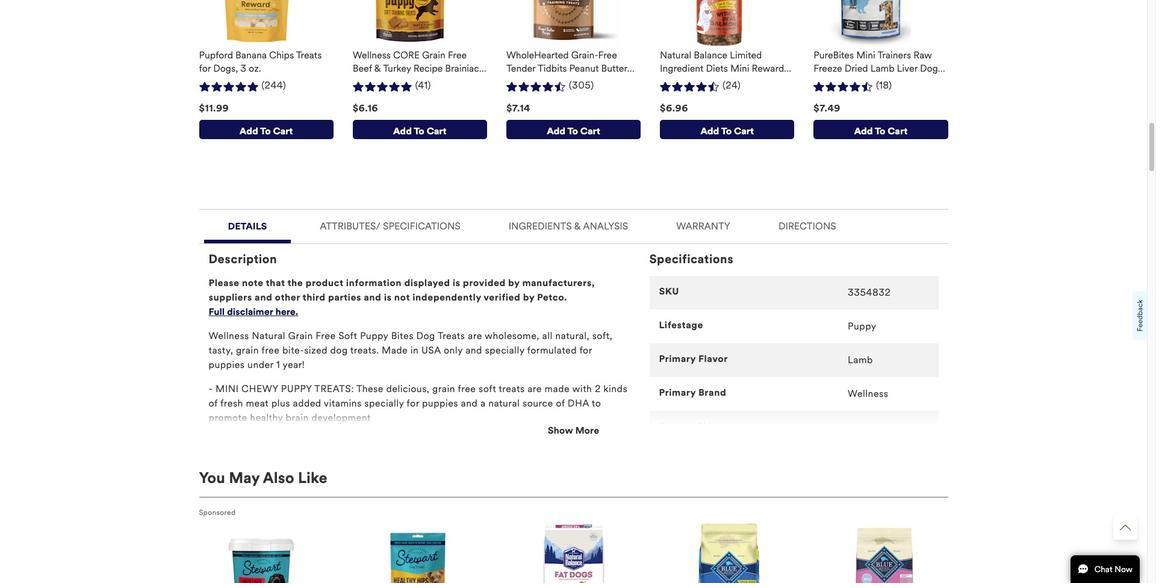Task type: vqa. For each thing, say whether or not it's contained in the screenshot.


Task type: locate. For each thing, give the bounding box(es) containing it.
dha
[[568, 398, 590, 409]]

0 horizontal spatial puppies
[[209, 359, 245, 371]]

1 vertical spatial is
[[384, 292, 392, 303]]

1 vertical spatial wellness
[[848, 388, 889, 400]]

lifestage
[[659, 319, 704, 331]]

added
[[293, 398, 322, 409]]

1 add to cart from the left
[[240, 125, 293, 137]]

specially
[[485, 345, 525, 356], [365, 398, 404, 409]]

0 horizontal spatial for
[[407, 398, 420, 409]]

wellness
[[209, 330, 249, 342], [848, 388, 889, 400]]

1 horizontal spatial free
[[458, 383, 476, 395]]

please note that the product information displayed is provided by manufacturers, suppliers and other third parties and is not independently verified by petco. full disclaimer here.
[[209, 277, 595, 318]]

4 add from the left
[[701, 125, 720, 137]]

primary up days at the right bottom
[[659, 387, 696, 398]]

0 vertical spatial for
[[580, 345, 593, 356]]

petco.
[[537, 292, 568, 303]]

1 vertical spatial to
[[685, 421, 695, 432]]

suppliers
[[209, 292, 252, 303]]

are inside mini chewy puppy treats: these delicious, grain free soft treats are made with 2 kinds of fresh meat plus added vitamins specially for puppies and a natural source of dha to promote healthy brain development
[[528, 383, 542, 395]]

grain right the delicious,
[[433, 383, 455, 395]]

puppies down the delicious,
[[422, 398, 458, 409]]

puppy
[[281, 383, 312, 395]]

chewy
[[242, 383, 278, 395]]

only
[[444, 345, 463, 356]]

0 vertical spatial to
[[592, 398, 601, 409]]

1 horizontal spatial puppies
[[422, 398, 458, 409]]

3 add to cart from the left
[[547, 125, 601, 137]]

bites
[[391, 330, 414, 342]]

2 add from the left
[[393, 125, 412, 137]]

treats:
[[315, 383, 354, 395]]

attributes/
[[320, 221, 381, 232]]

and left "a"
[[461, 398, 478, 409]]

free down natural at bottom
[[262, 345, 280, 356]]

verified
[[484, 292, 521, 303]]

1 vertical spatial primary
[[659, 387, 696, 398]]

day
[[890, 436, 908, 448]]

for inside wellness natural grain free soft puppy bites dog treats are wholesome, all natural, soft, tasty, grain free bite-sized dog treats. made in usa only and specially formulated for puppies under 1 year!
[[580, 345, 593, 356]]

0 vertical spatial wellness
[[209, 330, 249, 342]]

brain
[[286, 412, 309, 424]]

0 horizontal spatial grain
[[236, 345, 259, 356]]

for down natural,
[[580, 345, 593, 356]]

1 horizontal spatial grain
[[433, 383, 455, 395]]

treats.
[[351, 345, 379, 356]]

2 to from the left
[[414, 125, 425, 137]]

1 to from the left
[[260, 125, 271, 137]]

wellness inside wellness natural grain free soft puppy bites dog treats are wholesome, all natural, soft, tasty, grain free bite-sized dog treats. made in usa only and specially formulated for puppies under 1 year!
[[209, 330, 249, 342]]

1 vertical spatial puppies
[[422, 398, 458, 409]]

ingredients & analysis button
[[490, 210, 648, 240]]

1 cart from the left
[[273, 125, 293, 137]]

to for 3rd add to cart button from right
[[568, 125, 578, 137]]

for inside mini chewy puppy treats: these delicious, grain free soft treats are made with 2 kinds of fresh meat plus added vitamins specially for puppies and a natural source of dha to promote healthy brain development
[[407, 398, 420, 409]]

for down the delicious,
[[407, 398, 420, 409]]

0 vertical spatial primary
[[659, 353, 696, 365]]

3 cart from the left
[[581, 125, 601, 137]]

grain up under on the bottom left
[[236, 345, 259, 356]]

puppies down the tasty,
[[209, 359, 245, 371]]

2 primary from the top
[[659, 387, 696, 398]]

tasty,
[[209, 345, 233, 356]]

specially down the these
[[365, 398, 404, 409]]

0 vertical spatial specially
[[485, 345, 525, 356]]

more
[[576, 425, 600, 436]]

0 horizontal spatial puppy
[[360, 330, 389, 342]]

under
[[248, 359, 274, 371]]

5 add from the left
[[855, 125, 873, 137]]

add to cart for first add to cart button from the right
[[855, 125, 908, 137]]

made
[[545, 383, 570, 395]]

scroll to top image
[[1121, 522, 1131, 533]]

wellness down lamb
[[848, 388, 889, 400]]

to
[[260, 125, 271, 137], [414, 125, 425, 137], [568, 125, 578, 137], [722, 125, 732, 137], [875, 125, 886, 137]]

1 vertical spatial grain
[[433, 383, 455, 395]]

full
[[209, 306, 225, 318]]

soft
[[339, 330, 357, 342]]

cart for first add to cart button from the right
[[888, 125, 908, 137]]

add for 3rd add to cart button from right
[[547, 125, 566, 137]]

1 add from the left
[[240, 125, 258, 137]]

3 add from the left
[[547, 125, 566, 137]]

1 vertical spatial specially
[[365, 398, 404, 409]]

add to cart
[[240, 125, 293, 137], [393, 125, 447, 137], [547, 125, 601, 137], [701, 125, 754, 137], [855, 125, 908, 137]]

puppy up lamb
[[848, 321, 877, 332]]

styled arrow button link
[[1114, 516, 1138, 540]]

4 to from the left
[[722, 125, 732, 137]]

add
[[240, 125, 258, 137], [393, 125, 412, 137], [547, 125, 566, 137], [701, 125, 720, 137], [855, 125, 873, 137]]

year!
[[283, 359, 305, 371]]

0 horizontal spatial are
[[468, 330, 482, 342]]

3 to from the left
[[568, 125, 578, 137]]

and down information
[[364, 292, 382, 303]]

primary
[[659, 353, 696, 365], [659, 387, 696, 398]]

show more
[[548, 425, 600, 436]]

and right only
[[466, 345, 482, 356]]

1 horizontal spatial are
[[528, 383, 542, 395]]

wholesome,
[[485, 330, 540, 342]]

puppy
[[848, 321, 877, 332], [360, 330, 389, 342]]

0 horizontal spatial specially
[[365, 398, 404, 409]]

0 vertical spatial grain
[[236, 345, 259, 356]]

primary brand
[[659, 387, 727, 398]]

grain inside wellness natural grain free soft puppy bites dog treats are wholesome, all natural, soft, tasty, grain free bite-sized dog treats. made in usa only and specially formulated for puppies under 1 year!
[[236, 345, 259, 356]]

0 horizontal spatial of
[[209, 398, 218, 409]]

0 vertical spatial free
[[262, 345, 280, 356]]

you
[[199, 469, 225, 487]]

a
[[481, 398, 486, 409]]

are right treats on the bottom left
[[468, 330, 482, 342]]

dog
[[330, 345, 348, 356]]

1 horizontal spatial of
[[556, 398, 565, 409]]

wellness for wellness natural grain free soft puppy bites dog treats are wholesome, all natural, soft, tasty, grain free bite-sized dog treats. made in usa only and specially formulated for puppies under 1 year!
[[209, 330, 249, 342]]

and
[[255, 292, 272, 303], [364, 292, 382, 303], [466, 345, 482, 356], [461, 398, 478, 409]]

is left "not" at left
[[384, 292, 392, 303]]

add to cart for 1st add to cart button from the left
[[240, 125, 293, 137]]

note
[[242, 277, 264, 289]]

puppy up treats.
[[360, 330, 389, 342]]

vitamins
[[324, 398, 362, 409]]

add to cart for second add to cart button from the right
[[701, 125, 754, 137]]

0 vertical spatial puppies
[[209, 359, 245, 371]]

4 cart from the left
[[734, 125, 754, 137]]

warranty
[[677, 221, 731, 232]]

cart for 1st add to cart button from the left
[[273, 125, 293, 137]]

to down 2
[[592, 398, 601, 409]]

specially down wholesome,
[[485, 345, 525, 356]]

wellness for wellness
[[848, 388, 889, 400]]

0 horizontal spatial wellness
[[209, 330, 249, 342]]

grain inside mini chewy puppy treats: these delicious, grain free soft treats are made with 2 kinds of fresh meat plus added vitamins specially for puppies and a natural source of dha to promote healthy brain development
[[433, 383, 455, 395]]

and inside wellness natural grain free soft puppy bites dog treats are wholesome, all natural, soft, tasty, grain free bite-sized dog treats. made in usa only and specially formulated for puppies under 1 year!
[[466, 345, 482, 356]]

free left soft
[[458, 383, 476, 395]]

cart for 3rd add to cart button from right
[[581, 125, 601, 137]]

2 cart from the left
[[427, 125, 447, 137]]

1 horizontal spatial is
[[453, 277, 461, 289]]

third
[[303, 292, 326, 303]]

1 vertical spatial are
[[528, 383, 542, 395]]

of down -
[[209, 398, 218, 409]]

next
[[876, 422, 897, 433]]

3354832
[[848, 287, 891, 298]]

parties
[[328, 292, 361, 303]]

show more button
[[199, 424, 949, 438]]

mini
[[216, 383, 239, 395]]

development
[[312, 412, 371, 424]]

4 add to cart from the left
[[701, 125, 754, 137]]

these
[[357, 383, 384, 395]]

to for first add to cart button from the right
[[875, 125, 886, 137]]

natural,
[[556, 330, 590, 342]]

add for 1st add to cart button from the left
[[240, 125, 258, 137]]

primary down lifestage
[[659, 353, 696, 365]]

sku
[[659, 286, 680, 297]]

0 horizontal spatial free
[[262, 345, 280, 356]]

add to cart button
[[199, 120, 334, 139], [353, 120, 487, 139], [507, 120, 641, 139], [660, 120, 795, 139], [814, 120, 949, 139]]

of down made
[[556, 398, 565, 409]]

are up source at bottom left
[[528, 383, 542, 395]]

wellness up the tasty,
[[209, 330, 249, 342]]

by up verified
[[508, 277, 520, 289]]

2 add to cart from the left
[[393, 125, 447, 137]]

1 vertical spatial for
[[407, 398, 420, 409]]

0 vertical spatial are
[[468, 330, 482, 342]]

tab panel
[[199, 243, 949, 583]]

5 add to cart from the left
[[855, 125, 908, 137]]

5 cart from the left
[[888, 125, 908, 137]]

5 add to cart button from the left
[[814, 120, 949, 139]]

natural
[[252, 330, 286, 342]]

flavor
[[699, 353, 728, 365]]

directions button
[[760, 210, 856, 240]]

1 horizontal spatial specially
[[485, 345, 525, 356]]

ingredients
[[509, 221, 572, 232]]

0 horizontal spatial to
[[592, 398, 601, 409]]

0 horizontal spatial by
[[508, 277, 520, 289]]

1 horizontal spatial for
[[580, 345, 593, 356]]

1 vertical spatial free
[[458, 383, 476, 395]]

natural
[[489, 398, 520, 409]]

with
[[573, 383, 592, 395]]

1 primary from the top
[[659, 353, 696, 365]]

is up independently
[[453, 277, 461, 289]]

1 horizontal spatial wellness
[[848, 388, 889, 400]]

product
[[306, 277, 344, 289]]

also
[[263, 469, 295, 487]]

in
[[411, 345, 419, 356]]

0 vertical spatial is
[[453, 277, 461, 289]]

lamb
[[848, 354, 874, 366]]

1 vertical spatial by
[[523, 292, 535, 303]]

to left the ship
[[685, 421, 695, 432]]

5 to from the left
[[875, 125, 886, 137]]

by left petco.
[[523, 292, 535, 303]]

days
[[659, 421, 682, 432]]

analysis
[[583, 221, 628, 232]]

product details tab list
[[199, 209, 949, 583]]



Task type: describe. For each thing, give the bounding box(es) containing it.
-
[[209, 383, 216, 395]]

promote
[[209, 412, 247, 424]]

formulated
[[527, 345, 577, 356]]

0 horizontal spatial is
[[384, 292, 392, 303]]

free
[[316, 330, 336, 342]]

add for first add to cart button from the right
[[855, 125, 873, 137]]

add to cart for second add to cart button from the left
[[393, 125, 447, 137]]

add for second add to cart button from the right
[[701, 125, 720, 137]]

that
[[266, 277, 285, 289]]

1
[[276, 359, 280, 371]]

specially inside mini chewy puppy treats: these delicious, grain free soft treats are made with 2 kinds of fresh meat plus added vitamins specially for puppies and a natural source of dha to promote healthy brain development
[[365, 398, 404, 409]]

details
[[228, 221, 267, 232]]

bite-
[[283, 345, 304, 356]]

meat
[[246, 398, 269, 409]]

you may also like
[[199, 469, 328, 487]]

specifications
[[383, 221, 461, 232]]

attributes/ specifications
[[320, 221, 461, 232]]

provided
[[463, 277, 506, 289]]

source
[[523, 398, 553, 409]]

brand
[[699, 387, 727, 398]]

healthy
[[250, 412, 283, 424]]

to for second add to cart button from the right
[[722, 125, 732, 137]]

wellness natural grain free soft puppy bites dog treats are wholesome, all natural, soft, tasty, grain free bite-sized dog treats. made in usa only and specially formulated for puppies under 1 year!
[[209, 330, 613, 371]]

puppies inside mini chewy puppy treats: these delicious, grain free soft treats are made with 2 kinds of fresh meat plus added vitamins specially for puppies and a natural source of dha to promote healthy brain development
[[422, 398, 458, 409]]

show
[[548, 425, 573, 436]]

made
[[382, 345, 408, 356]]

displayed
[[404, 277, 450, 289]]

ships
[[848, 422, 873, 433]]

specially inside wellness natural grain free soft puppy bites dog treats are wholesome, all natural, soft, tasty, grain free bite-sized dog treats. made in usa only and specially formulated for puppies under 1 year!
[[485, 345, 525, 356]]

2 add to cart button from the left
[[353, 120, 487, 139]]

details button
[[204, 210, 291, 240]]

sized
[[304, 345, 328, 356]]

4 add to cart button from the left
[[660, 120, 795, 139]]

kinds
[[604, 383, 628, 395]]

days to ship
[[659, 421, 719, 432]]

cart for second add to cart button from the left
[[427, 125, 447, 137]]

independently
[[413, 292, 482, 303]]

mini chewy puppy treats: these delicious, grain free soft treats are made with 2 kinds of fresh meat plus added vitamins specially for puppies and a natural source of dha to promote healthy brain development
[[209, 383, 628, 424]]

usa
[[422, 345, 441, 356]]

1 of from the left
[[209, 398, 218, 409]]

soft,
[[593, 330, 613, 342]]

and inside mini chewy puppy treats: these delicious, grain free soft treats are made with 2 kinds of fresh meat plus added vitamins specially for puppies and a natural source of dha to promote healthy brain development
[[461, 398, 478, 409]]

manufacturers,
[[523, 277, 595, 289]]

cart for second add to cart button from the right
[[734, 125, 754, 137]]

&
[[575, 221, 581, 232]]

1 horizontal spatial puppy
[[848, 321, 877, 332]]

primary for primary brand
[[659, 387, 696, 398]]

full disclaimer here. button
[[209, 305, 298, 319]]

ingredients & analysis
[[509, 221, 628, 232]]

warranty button
[[657, 210, 750, 240]]

treats
[[438, 330, 465, 342]]

ship
[[697, 421, 719, 432]]

0 vertical spatial by
[[508, 277, 520, 289]]

free inside wellness natural grain free soft puppy bites dog treats are wholesome, all natural, soft, tasty, grain free bite-sized dog treats. made in usa only and specially formulated for puppies under 1 year!
[[262, 345, 280, 356]]

attributes/ specifications button
[[301, 210, 480, 240]]

soft
[[479, 383, 496, 395]]

add to cart for 3rd add to cart button from right
[[547, 125, 601, 137]]

to for 1st add to cart button from the left
[[260, 125, 271, 137]]

description
[[209, 252, 277, 267]]

primary for primary flavor
[[659, 353, 696, 365]]

2
[[595, 383, 601, 395]]

1 horizontal spatial by
[[523, 292, 535, 303]]

and up full disclaimer here. button
[[255, 292, 272, 303]]

other
[[275, 292, 300, 303]]

1 horizontal spatial to
[[685, 421, 695, 432]]

please
[[209, 277, 240, 289]]

sponsored
[[199, 509, 236, 517]]

disclaimer
[[227, 306, 273, 318]]

delicious,
[[386, 383, 430, 395]]

puppies inside wellness natural grain free soft puppy bites dog treats are wholesome, all natural, soft, tasty, grain free bite-sized dog treats. made in usa only and specially formulated for puppies under 1 year!
[[209, 359, 245, 371]]

plus
[[272, 398, 290, 409]]

1 add to cart button from the left
[[199, 120, 334, 139]]

primary flavor
[[659, 353, 728, 365]]

free inside mini chewy puppy treats: these delicious, grain free soft treats are made with 2 kinds of fresh meat plus added vitamins specially for puppies and a natural source of dha to promote healthy brain development
[[458, 383, 476, 395]]

business
[[848, 436, 888, 448]]

like
[[298, 469, 328, 487]]

fresh
[[220, 398, 243, 409]]

specifications
[[650, 252, 734, 267]]

may
[[229, 469, 260, 487]]

directions
[[779, 221, 837, 232]]

treats
[[499, 383, 525, 395]]

3 add to cart button from the left
[[507, 120, 641, 139]]

tab panel containing description
[[199, 243, 949, 583]]

not
[[394, 292, 410, 303]]

information
[[346, 277, 402, 289]]

here.
[[276, 306, 298, 318]]

are inside wellness natural grain free soft puppy bites dog treats are wholesome, all natural, soft, tasty, grain free bite-sized dog treats. made in usa only and specially formulated for puppies under 1 year!
[[468, 330, 482, 342]]

to inside mini chewy puppy treats: these delicious, grain free soft treats are made with 2 kinds of fresh meat plus added vitamins specially for puppies and a natural source of dha to promote healthy brain development
[[592, 398, 601, 409]]

puppy inside wellness natural grain free soft puppy bites dog treats are wholesome, all natural, soft, tasty, grain free bite-sized dog treats. made in usa only and specially formulated for puppies under 1 year!
[[360, 330, 389, 342]]

2 of from the left
[[556, 398, 565, 409]]

grain
[[288, 330, 313, 342]]

to for second add to cart button from the left
[[414, 125, 425, 137]]

add for second add to cart button from the left
[[393, 125, 412, 137]]

all
[[542, 330, 553, 342]]



